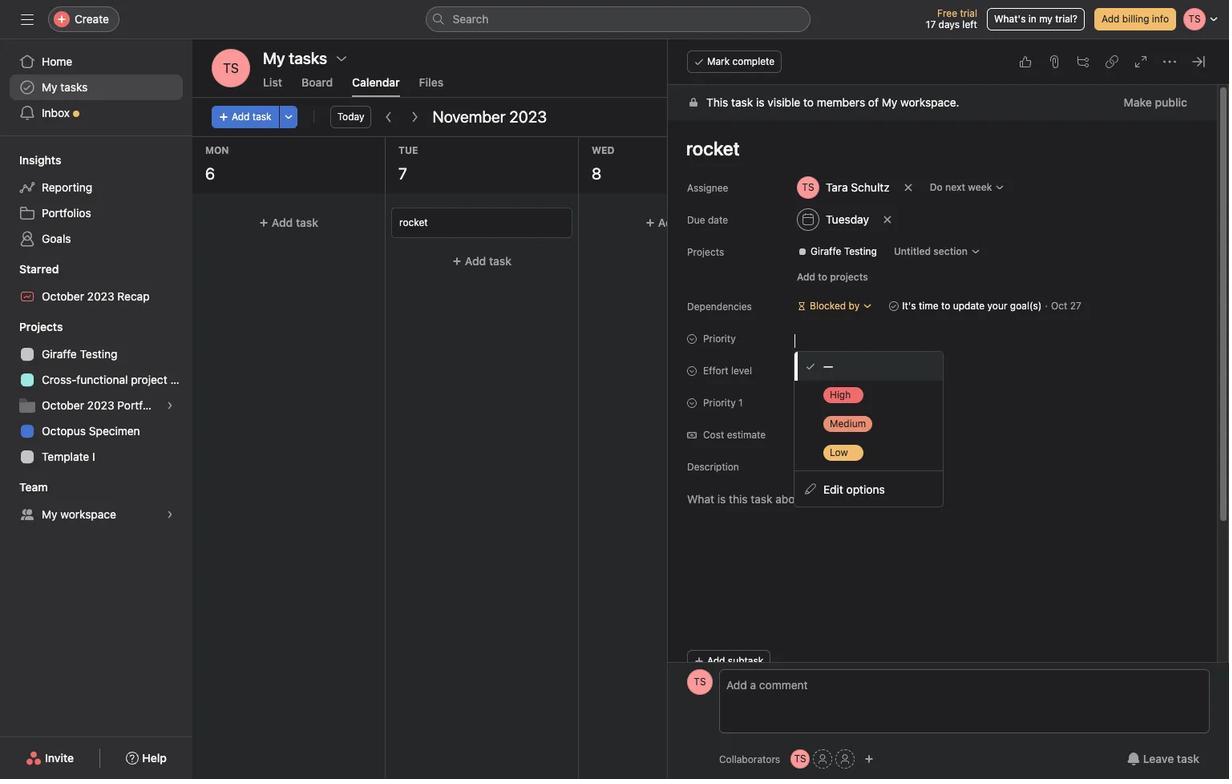 Task type: describe. For each thing, give the bounding box(es) containing it.
ts for the middle ts button
[[694, 676, 707, 688]]

inbox
[[42, 106, 70, 120]]

what's in my trial?
[[995, 13, 1078, 25]]

home
[[42, 55, 72, 68]]

12
[[1201, 164, 1217, 183]]

it's time to update your goal(s)
[[903, 300, 1042, 312]]

task inside button
[[1178, 753, 1200, 766]]

testing inside projects element
[[80, 347, 118, 361]]

assignee
[[688, 182, 729, 194]]

add inside add to projects button
[[797, 271, 816, 283]]

team button
[[0, 480, 48, 496]]

mon 6
[[205, 144, 229, 183]]

template i link
[[10, 444, 183, 470]]

october 2023 recap link
[[10, 284, 183, 310]]

leave task
[[1144, 753, 1200, 766]]

trial
[[961, 7, 978, 19]]

2023 for october 2023 recap
[[87, 290, 114, 303]]

recap
[[117, 290, 150, 303]]

days
[[939, 18, 960, 30]]

add inside add subtask button
[[708, 655, 726, 667]]

help button
[[116, 745, 177, 773]]

functional
[[77, 373, 128, 387]]

giraffe inside rocket dialog
[[811, 245, 842, 258]]

tara
[[826, 181, 849, 194]]

week
[[969, 181, 993, 193]]

make public button
[[1114, 88, 1199, 117]]

do next week button
[[923, 177, 1013, 199]]

by
[[849, 300, 860, 312]]

search
[[453, 12, 489, 26]]

trial?
[[1056, 13, 1078, 25]]

members
[[817, 95, 866, 109]]

10
[[979, 164, 995, 183]]

teams element
[[0, 473, 193, 531]]

octopus
[[42, 424, 86, 438]]

cross-
[[42, 373, 77, 387]]

tuesday button
[[790, 205, 877, 234]]

projects inside rocket dialog
[[688, 246, 725, 258]]

blocked
[[810, 300, 847, 312]]

board
[[302, 75, 333, 89]]

my workspace
[[42, 508, 116, 521]]

dependencies
[[688, 301, 752, 313]]

global element
[[0, 39, 193, 136]]

add to projects
[[797, 271, 869, 283]]

close details image
[[1193, 55, 1206, 68]]

my for my tasks
[[42, 80, 57, 94]]

main content inside rocket dialog
[[668, 85, 1218, 780]]

october for october 2023 recap
[[42, 290, 84, 303]]

giraffe testing link inside rocket dialog
[[792, 244, 884, 260]]

8
[[592, 164, 602, 183]]

today
[[337, 111, 365, 123]]

list
[[263, 75, 282, 89]]

remove assignee image
[[904, 183, 914, 193]]

options
[[847, 483, 886, 496]]

untitled
[[894, 245, 932, 258]]

portfolio
[[117, 399, 161, 412]]

reporting link
[[10, 175, 183, 201]]

Cost estimate text field
[[790, 420, 983, 449]]

search list box
[[426, 6, 811, 32]]

inbox link
[[10, 100, 183, 126]]

make
[[1124, 95, 1153, 109]]

november 2023
[[433, 108, 547, 126]]

projects element
[[0, 313, 193, 473]]

left
[[963, 18, 978, 30]]

level
[[732, 365, 753, 377]]

info
[[1153, 13, 1170, 25]]

wed 8
[[592, 144, 615, 183]]

2023 for november 2023
[[510, 108, 547, 126]]

plan
[[170, 373, 192, 387]]

copy task link image
[[1106, 55, 1119, 68]]

2023 for october 2023 portfolio
[[87, 399, 114, 412]]

medium
[[830, 418, 867, 430]]

add or remove collaborators image
[[865, 755, 875, 765]]

9
[[785, 164, 795, 183]]

cost
[[704, 429, 725, 441]]

calendar link
[[352, 75, 400, 97]]

cross-functional project plan
[[42, 373, 192, 387]]

wed
[[592, 144, 615, 156]]

team
[[19, 481, 48, 494]]

schultz
[[852, 181, 890, 194]]

27
[[1071, 300, 1082, 312]]

oct
[[1052, 300, 1068, 312]]

0 horizontal spatial to
[[804, 95, 814, 109]]

ts for rightmost ts button
[[795, 753, 807, 765]]

collaborators
[[720, 754, 781, 766]]

mark
[[708, 55, 730, 67]]

starred button
[[0, 262, 59, 278]]

octopus specimen link
[[10, 419, 183, 444]]

add subtask image
[[1077, 55, 1090, 68]]

giraffe testing link inside projects element
[[10, 342, 183, 367]]

giraffe testing inside rocket dialog
[[811, 245, 878, 258]]

calendar
[[352, 75, 400, 89]]

see details, my workspace image
[[165, 510, 175, 520]]

—
[[824, 359, 834, 373]]

your
[[988, 300, 1008, 312]]

oct 27
[[1052, 300, 1082, 312]]

goals
[[42, 232, 71, 245]]

giraffe testing inside projects element
[[42, 347, 118, 361]]

7
[[399, 164, 407, 183]]

today button
[[330, 106, 372, 128]]

list link
[[263, 75, 282, 97]]

date
[[708, 214, 729, 226]]

effort level
[[704, 365, 753, 377]]

files link
[[419, 75, 444, 97]]

my for my workspace
[[42, 508, 57, 521]]

free trial 17 days left
[[926, 7, 978, 30]]

template i
[[42, 450, 95, 464]]

see details, october 2023 portfolio image
[[165, 401, 175, 411]]



Task type: vqa. For each thing, say whether or not it's contained in the screenshot.
Copy task link icon
yes



Task type: locate. For each thing, give the bounding box(es) containing it.
0 vertical spatial giraffe testing
[[811, 245, 878, 258]]

priority down dependencies
[[704, 333, 736, 345]]

october for october 2023 portfolio
[[42, 399, 84, 412]]

2 vertical spatial to
[[942, 300, 951, 312]]

2023 inside october 2023 portfolio link
[[87, 399, 114, 412]]

1 vertical spatial my
[[882, 95, 898, 109]]

ts
[[223, 61, 239, 75], [694, 676, 707, 688], [795, 753, 807, 765]]

0 vertical spatial priority
[[704, 333, 736, 345]]

ts left list in the left top of the page
[[223, 61, 239, 75]]

template
[[42, 450, 89, 464]]

1 october from the top
[[42, 290, 84, 303]]

october 2023 recap
[[42, 290, 150, 303]]

rocket
[[400, 217, 428, 229]]

edit options
[[824, 483, 886, 496]]

my down "team"
[[42, 508, 57, 521]]

priority for priority 1
[[704, 397, 736, 409]]

0 likes. click to like this task image
[[1020, 55, 1033, 68]]

testing up functional
[[80, 347, 118, 361]]

testing up projects
[[845, 245, 878, 258]]

0 horizontal spatial giraffe testing link
[[10, 342, 183, 367]]

to inside add to projects button
[[819, 271, 828, 283]]

2 horizontal spatial to
[[942, 300, 951, 312]]

1 priority from the top
[[704, 333, 736, 345]]

add subtask button
[[688, 651, 771, 673]]

giraffe testing link up functional
[[10, 342, 183, 367]]

1 vertical spatial 2023
[[87, 290, 114, 303]]

edit
[[824, 483, 844, 496]]

rocket dialog
[[668, 39, 1230, 780]]

projects
[[688, 246, 725, 258], [19, 320, 63, 334]]

effort
[[704, 365, 729, 377]]

starred
[[19, 262, 59, 276]]

ts right collaborators
[[795, 753, 807, 765]]

0 horizontal spatial giraffe
[[42, 347, 77, 361]]

main content containing this task is visible to members of my workspace.
[[668, 85, 1218, 780]]

create
[[75, 12, 109, 26]]

mark complete button
[[688, 51, 782, 73]]

2 priority from the top
[[704, 397, 736, 409]]

Task Name text field
[[676, 130, 1199, 167]]

my inside teams element
[[42, 508, 57, 521]]

tue 7
[[399, 144, 418, 183]]

add to projects button
[[790, 266, 876, 289]]

what's
[[995, 13, 1026, 25]]

leave task button
[[1117, 745, 1211, 774]]

workspace
[[60, 508, 116, 521]]

ts button left list in the left top of the page
[[212, 49, 250, 87]]

more actions for this task image
[[1164, 55, 1177, 68]]

1 horizontal spatial ts
[[694, 676, 707, 688]]

add subtask
[[708, 655, 764, 667]]

1 vertical spatial ts button
[[688, 670, 713, 696]]

task inside 'main content'
[[732, 95, 754, 109]]

projects up 'cross-'
[[19, 320, 63, 334]]

0 vertical spatial giraffe testing link
[[792, 244, 884, 260]]

projects inside dropdown button
[[19, 320, 63, 334]]

1 horizontal spatial giraffe
[[811, 245, 842, 258]]

october 2023 portfolio link
[[10, 393, 183, 419]]

description
[[688, 461, 740, 473]]

1 vertical spatial projects
[[19, 320, 63, 334]]

help
[[142, 752, 167, 765]]

home link
[[10, 49, 183, 75]]

time
[[919, 300, 939, 312]]

tara schultz button
[[790, 173, 898, 202]]

0 vertical spatial october
[[42, 290, 84, 303]]

more actions image
[[284, 112, 293, 122]]

tara schultz
[[826, 181, 890, 194]]

main content
[[668, 85, 1218, 780]]

2 vertical spatial ts button
[[791, 750, 810, 769]]

to right 'visible'
[[804, 95, 814, 109]]

2 vertical spatial 2023
[[87, 399, 114, 412]]

high
[[830, 389, 851, 401]]

in
[[1029, 13, 1037, 25]]

create button
[[48, 6, 120, 32]]

0 horizontal spatial giraffe testing
[[42, 347, 118, 361]]

due
[[688, 214, 706, 226]]

goals link
[[10, 226, 183, 252]]

tasks
[[60, 80, 88, 94]]

october inside the starred element
[[42, 290, 84, 303]]

insights element
[[0, 146, 193, 255]]

ts button down add subtask
[[688, 670, 713, 696]]

ts for the left ts button
[[223, 61, 239, 75]]

0 vertical spatial to
[[804, 95, 814, 109]]

to left projects
[[819, 271, 828, 283]]

priority left 1
[[704, 397, 736, 409]]

my left tasks
[[42, 80, 57, 94]]

estimate
[[727, 429, 766, 441]]

priority 1
[[704, 397, 743, 409]]

giraffe testing up 'cross-'
[[42, 347, 118, 361]]

ts button
[[212, 49, 250, 87], [688, 670, 713, 696], [791, 750, 810, 769]]

tuesday
[[826, 213, 870, 226]]

mark complete
[[708, 55, 775, 67]]

edit options link
[[795, 475, 943, 504]]

1 vertical spatial priority
[[704, 397, 736, 409]]

of
[[869, 95, 879, 109]]

clear due date image
[[883, 215, 893, 225]]

my workspace link
[[10, 502, 183, 528]]

october 2023 portfolio
[[42, 399, 161, 412]]

1 horizontal spatial ts button
[[688, 670, 713, 696]]

my tasks link
[[10, 75, 183, 100]]

0 vertical spatial ts
[[223, 61, 239, 75]]

to right time
[[942, 300, 951, 312]]

reporting
[[42, 181, 92, 194]]

do next week
[[930, 181, 993, 193]]

it's
[[903, 300, 917, 312]]

— option
[[795, 352, 943, 381]]

2 horizontal spatial ts
[[795, 753, 807, 765]]

next week image
[[409, 111, 422, 124]]

1 vertical spatial to
[[819, 271, 828, 283]]

1 vertical spatial giraffe
[[42, 347, 77, 361]]

specimen
[[89, 424, 140, 438]]

is
[[757, 95, 765, 109]]

1 horizontal spatial testing
[[845, 245, 878, 258]]

2023 right november
[[510, 108, 547, 126]]

leave
[[1144, 753, 1175, 766]]

my inside global element
[[42, 80, 57, 94]]

projects
[[831, 271, 869, 283]]

None text field
[[795, 331, 807, 351]]

my tasks
[[263, 49, 327, 67]]

0 vertical spatial 2023
[[510, 108, 547, 126]]

board link
[[302, 75, 333, 97]]

ts down add subtask button
[[694, 676, 707, 688]]

project
[[131, 373, 167, 387]]

full screen image
[[1135, 55, 1148, 68]]

billing
[[1123, 13, 1150, 25]]

giraffe up "add to projects"
[[811, 245, 842, 258]]

add billing info button
[[1095, 8, 1177, 30]]

2023 inside october 2023 recap link
[[87, 290, 114, 303]]

files
[[419, 75, 444, 89]]

0 vertical spatial ts button
[[212, 49, 250, 87]]

invite button
[[15, 745, 84, 773]]

1 vertical spatial october
[[42, 399, 84, 412]]

17
[[926, 18, 936, 30]]

october down starred
[[42, 290, 84, 303]]

2023 down cross-functional project plan link
[[87, 399, 114, 412]]

priority for priority
[[704, 333, 736, 345]]

previous week image
[[383, 111, 396, 124]]

2 vertical spatial ts
[[795, 753, 807, 765]]

october up octopus
[[42, 399, 84, 412]]

giraffe testing link
[[792, 244, 884, 260], [10, 342, 183, 367]]

task
[[732, 95, 754, 109], [253, 111, 272, 123], [296, 216, 319, 229], [683, 216, 705, 229], [876, 216, 899, 229], [489, 254, 512, 268], [1178, 753, 1200, 766]]

add inside add billing info button
[[1102, 13, 1120, 25]]

1 vertical spatial ts
[[694, 676, 707, 688]]

my right of
[[882, 95, 898, 109]]

i
[[92, 450, 95, 464]]

0 vertical spatial my
[[42, 80, 57, 94]]

0 vertical spatial projects
[[688, 246, 725, 258]]

0 horizontal spatial testing
[[80, 347, 118, 361]]

add billing info
[[1102, 13, 1170, 25]]

2 vertical spatial my
[[42, 508, 57, 521]]

hide sidebar image
[[21, 13, 34, 26]]

this task is visible to members of my workspace.
[[707, 95, 960, 109]]

0 horizontal spatial projects
[[19, 320, 63, 334]]

untitled section
[[894, 245, 968, 258]]

invite
[[45, 752, 74, 765]]

giraffe testing up projects
[[811, 245, 878, 258]]

1 horizontal spatial giraffe testing link
[[792, 244, 884, 260]]

my
[[42, 80, 57, 94], [882, 95, 898, 109], [42, 508, 57, 521]]

1 vertical spatial giraffe testing link
[[10, 342, 183, 367]]

november
[[433, 108, 506, 126]]

1 horizontal spatial to
[[819, 271, 828, 283]]

make public
[[1124, 95, 1188, 109]]

portfolios link
[[10, 201, 183, 226]]

testing inside rocket dialog
[[845, 245, 878, 258]]

starred element
[[0, 255, 193, 313]]

0 vertical spatial testing
[[845, 245, 878, 258]]

1 horizontal spatial projects
[[688, 246, 725, 258]]

0 vertical spatial giraffe
[[811, 245, 842, 258]]

6
[[205, 164, 215, 183]]

0 horizontal spatial ts button
[[212, 49, 250, 87]]

2 horizontal spatial ts button
[[791, 750, 810, 769]]

my inside rocket dialog
[[882, 95, 898, 109]]

2023 left recap
[[87, 290, 114, 303]]

update
[[954, 300, 985, 312]]

giraffe up 'cross-'
[[42, 347, 77, 361]]

attachments: add a file to this task, rocket image
[[1049, 55, 1061, 68]]

october inside projects element
[[42, 399, 84, 412]]

1 horizontal spatial giraffe testing
[[811, 245, 878, 258]]

insights button
[[0, 152, 61, 168]]

0 horizontal spatial ts
[[223, 61, 239, 75]]

1 vertical spatial giraffe testing
[[42, 347, 118, 361]]

projects down due date
[[688, 246, 725, 258]]

giraffe inside projects element
[[42, 347, 77, 361]]

giraffe testing link up "add to projects"
[[792, 244, 884, 260]]

goal(s)
[[1011, 300, 1042, 312]]

show options image
[[335, 52, 348, 65]]

1
[[739, 397, 743, 409]]

ts button right collaborators
[[791, 750, 810, 769]]

1 vertical spatial testing
[[80, 347, 118, 361]]

2 october from the top
[[42, 399, 84, 412]]



